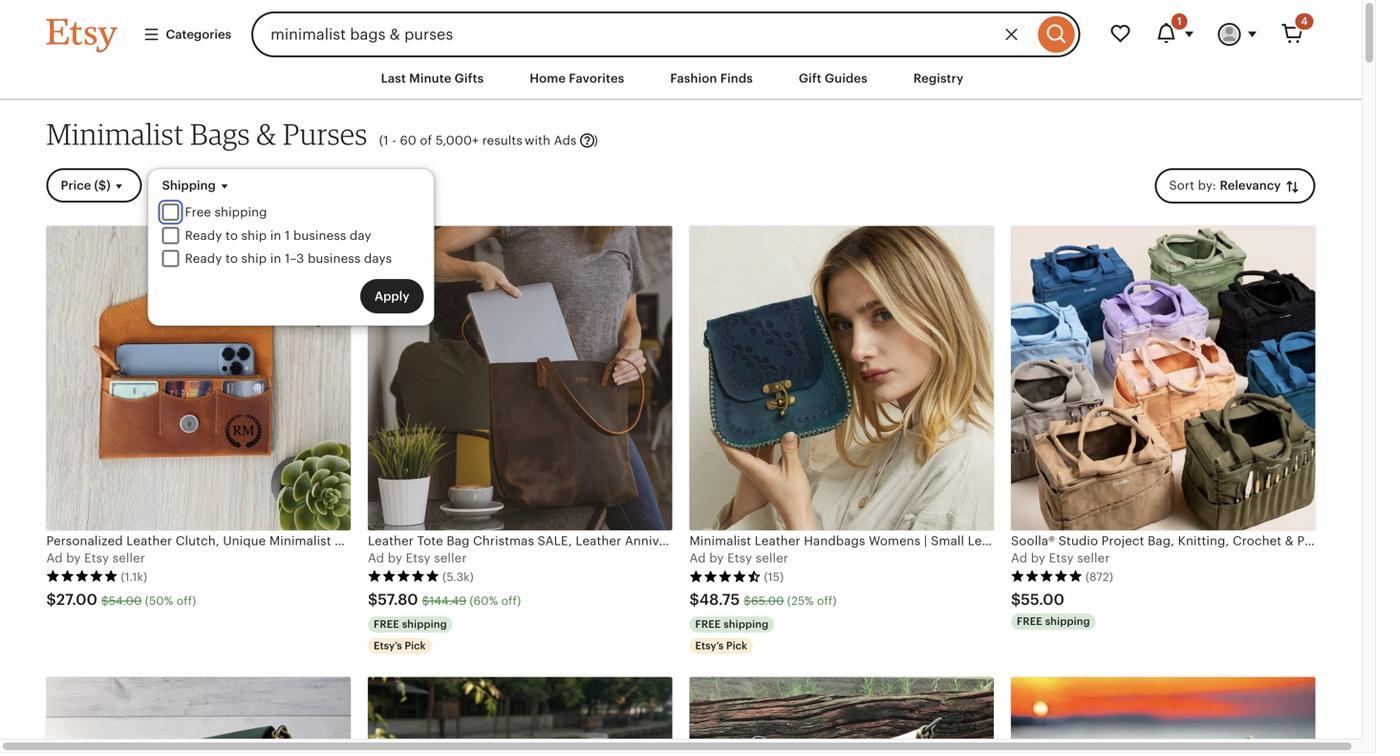 Task type: locate. For each thing, give the bounding box(es) containing it.
1 horizontal spatial 1
[[384, 134, 389, 148]]

65.00
[[751, 595, 784, 607]]

1 inside free shipping ready to ship in 1 business day ready to ship in 1–3 business days
[[285, 229, 290, 243]]

2 seller from the left
[[434, 551, 467, 566]]

144.49
[[430, 595, 467, 607]]

etsy's for 57.80
[[374, 640, 402, 652]]

1 y from the left
[[74, 551, 81, 566]]

0 horizontal spatial free shipping etsy's pick
[[374, 619, 447, 652]]

a d b y etsy seller up (5.3k)
[[368, 551, 467, 566]]

menu bar
[[12, 57, 1350, 101]]

a d b y etsy seller for 48.75
[[690, 551, 789, 566]]

off) right (25%
[[817, 595, 837, 607]]

price
[[61, 178, 91, 193]]

shipping
[[215, 205, 267, 220], [1045, 616, 1090, 628], [402, 619, 447, 630], [724, 619, 769, 630]]

seller
[[113, 551, 145, 566], [434, 551, 467, 566], [756, 551, 789, 566], [1077, 551, 1110, 566]]

$ 48.75 $ 65.00 (25% off)
[[690, 591, 837, 608]]

2 horizontal spatial 5 out of 5 stars image
[[1011, 570, 1083, 583]]

2 y from the left
[[396, 551, 402, 566]]

4 a from the left
[[1011, 551, 1020, 566]]

relevancy
[[1220, 178, 1281, 193]]

4
[[1301, 15, 1308, 27]]

b up 55.00
[[1031, 551, 1039, 566]]

leather tote bag christmas sale, leather anniversary gift for women, personalized leather laptop work student bag, tote with pocket image
[[368, 226, 672, 530]]

2 d from the left
[[376, 551, 384, 566]]

business up 1–3
[[294, 229, 346, 243]]

1 horizontal spatial free
[[695, 619, 721, 630]]

1
[[1177, 15, 1182, 27], [384, 134, 389, 148], [285, 229, 290, 243]]

None search field
[[251, 11, 1081, 57]]

1 seller from the left
[[113, 551, 145, 566]]

1 inside popup button
[[1177, 15, 1182, 27]]

ship down ready to ship in 1 business day link
[[241, 252, 267, 266]]

3 d from the left
[[698, 551, 706, 566]]

1 d from the left
[[55, 551, 63, 566]]

gifts
[[455, 71, 484, 86]]

etsy for 27.00
[[84, 551, 109, 566]]

off) inside $ 48.75 $ 65.00 (25% off)
[[817, 595, 837, 607]]

5 out of 5 stars image up 57.80
[[368, 570, 440, 583]]

b up 57.80
[[388, 551, 396, 566]]

last
[[381, 71, 406, 86]]

shipping down $ 48.75 $ 65.00 (25% off) in the bottom of the page
[[724, 619, 769, 630]]

free down 48.75 on the bottom right of page
[[695, 619, 721, 630]]

etsy up 27.00
[[84, 551, 109, 566]]

etsy's down 57.80
[[374, 640, 402, 652]]

3 a from the left
[[690, 551, 698, 566]]

1 off) from the left
[[177, 595, 196, 607]]

to
[[226, 229, 238, 243], [226, 252, 238, 266]]

ready
[[185, 229, 222, 243], [185, 252, 222, 266]]

ads
[[554, 134, 577, 148]]

pick down 48.75 on the bottom right of page
[[726, 640, 747, 652]]

pick down 57.80
[[405, 640, 426, 652]]

free shipping ready to ship in 1 business day ready to ship in 1–3 business days
[[185, 205, 392, 266]]

free shipping etsy's pick down 57.80
[[374, 619, 447, 652]]

1 horizontal spatial etsy's
[[695, 640, 724, 652]]

2 5 out of 5 stars image from the left
[[368, 570, 440, 583]]

5 out of 5 stars image for 57.80
[[368, 570, 440, 583]]

5 out of 5 stars image
[[46, 570, 118, 583], [368, 570, 440, 583], [1011, 570, 1083, 583]]

b for 27.00
[[66, 551, 74, 566]]

1 vertical spatial in
[[270, 252, 281, 266]]

$
[[46, 591, 56, 608], [368, 591, 378, 608], [690, 591, 699, 608], [1011, 591, 1021, 608], [101, 595, 109, 607], [422, 595, 430, 607], [744, 595, 751, 607]]

1 horizontal spatial off)
[[501, 595, 521, 607]]

2 a d b y etsy seller from the left
[[368, 551, 467, 566]]

available in 34 colors! leather crossbody bag. handcrafted. leather bag woman, crossbody bag, leather purse, crossbody purse, gift for her image
[[1011, 677, 1316, 753]]

off) right (50% at the bottom left of the page
[[177, 595, 196, 607]]

etsy's for 48.75
[[695, 640, 724, 652]]

4.5 out of 5 stars image
[[690, 570, 761, 583]]

ship down free shipping link
[[241, 229, 267, 243]]

2 to from the top
[[226, 252, 238, 266]]

(60%
[[470, 595, 498, 607]]

3 5 out of 5 stars image from the left
[[1011, 570, 1083, 583]]

3 b from the left
[[709, 551, 718, 566]]

minimalist
[[46, 116, 184, 152]]

1 vertical spatial to
[[226, 252, 238, 266]]

ready to ship in 1–3 business days link
[[185, 250, 392, 268]]

1 button
[[1144, 11, 1207, 57]]

seller up (15)
[[756, 551, 789, 566]]

free for 57.80
[[374, 619, 399, 630]]

a
[[46, 551, 55, 566], [368, 551, 377, 566], [690, 551, 698, 566], [1011, 551, 1020, 566]]

gift
[[799, 71, 822, 86]]

etsy up 57.80
[[406, 551, 431, 566]]

$ 27.00 $ 54.00 (50% off)
[[46, 591, 196, 608]]

1 b from the left
[[66, 551, 74, 566]]

etsy for 48.75
[[727, 551, 752, 566]]

0 horizontal spatial 1
[[285, 229, 290, 243]]

y up 55.00
[[1039, 551, 1046, 566]]

a d b y etsy seller up (1.1k)
[[46, 551, 145, 566]]

shipping inside $ 55.00 free shipping
[[1045, 616, 1090, 628]]

3 off) from the left
[[817, 595, 837, 607]]

free shipping link
[[185, 204, 267, 221]]

d up 4.5 out of 5 stars image
[[698, 551, 706, 566]]

0 vertical spatial ready
[[185, 229, 222, 243]]

2 in from the top
[[270, 252, 281, 266]]

1 etsy from the left
[[84, 551, 109, 566]]

2 a from the left
[[368, 551, 377, 566]]

in left 1–3
[[270, 252, 281, 266]]

b
[[66, 551, 74, 566], [388, 551, 396, 566], [709, 551, 718, 566], [1031, 551, 1039, 566]]

2 vertical spatial 1
[[285, 229, 290, 243]]

pick
[[405, 640, 426, 652], [726, 640, 747, 652]]

a d b y etsy seller
[[46, 551, 145, 566], [368, 551, 467, 566], [690, 551, 789, 566], [1011, 551, 1110, 566]]

55.00
[[1021, 591, 1065, 608]]

1 a from the left
[[46, 551, 55, 566]]

categories banner
[[12, 0, 1350, 57]]

d up 57.80
[[376, 551, 384, 566]]

off) inside $ 27.00 $ 54.00 (50% off)
[[177, 595, 196, 607]]

$ inside $ 57.80 $ 144.49 (60% off)
[[422, 595, 430, 607]]

5 out of 5 stars image up 55.00
[[1011, 570, 1083, 583]]

ship
[[241, 229, 267, 243], [241, 252, 267, 266]]

sort
[[1169, 178, 1195, 193]]

off) for 57.80
[[501, 595, 521, 607]]

b up 4.5 out of 5 stars image
[[709, 551, 718, 566]]

y up 57.80
[[396, 551, 402, 566]]

1 free shipping etsy's pick from the left
[[374, 619, 447, 652]]

2 etsy's from the left
[[695, 640, 724, 652]]

$ 57.80 $ 144.49 (60% off)
[[368, 591, 521, 608]]

free shipping etsy's pick for 57.80
[[374, 619, 447, 652]]

favorites
[[569, 71, 625, 86]]

a d b y etsy seller up 4.5 out of 5 stars image
[[690, 551, 789, 566]]

$ inside $ 27.00 $ 54.00 (50% off)
[[101, 595, 109, 607]]

free for 48.75
[[695, 619, 721, 630]]

0 horizontal spatial 5 out of 5 stars image
[[46, 570, 118, 583]]

2 pick from the left
[[726, 640, 747, 652]]

etsy
[[84, 551, 109, 566], [406, 551, 431, 566], [727, 551, 752, 566], [1049, 551, 1074, 566]]

last minute gifts link
[[367, 61, 498, 96]]

1 horizontal spatial 5 out of 5 stars image
[[368, 570, 440, 583]]

etsy's
[[374, 640, 402, 652], [695, 640, 724, 652]]

1 a d b y etsy seller from the left
[[46, 551, 145, 566]]

1 5 out of 5 stars image from the left
[[46, 570, 118, 583]]

personalized leather clutch, unique minimalist wallet, romantic custom hand bag, for her, girlfriend, wife, fiance image
[[46, 226, 351, 530]]

a up $ 57.80 $ 144.49 (60% off)
[[368, 551, 377, 566]]

$ 55.00 free shipping
[[1011, 591, 1090, 628]]

etsy up 55.00
[[1049, 551, 1074, 566]]

4 seller from the left
[[1077, 551, 1110, 566]]

(25%
[[787, 595, 814, 607]]

1 horizontal spatial free shipping etsy's pick
[[695, 619, 769, 652]]

1 etsy's from the left
[[374, 640, 402, 652]]

free shipping etsy's pick down 48.75 on the bottom right of page
[[695, 619, 769, 652]]

a up $ 55.00 free shipping at the bottom right of page
[[1011, 551, 1020, 566]]

0 vertical spatial in
[[270, 229, 281, 243]]

3 etsy from the left
[[727, 551, 752, 566]]

business down day
[[308, 252, 361, 266]]

off) right (60% in the bottom of the page
[[501, 595, 521, 607]]

1 vertical spatial ship
[[241, 252, 267, 266]]

seller up (5.3k)
[[434, 551, 467, 566]]

3 y from the left
[[717, 551, 724, 566]]

y
[[74, 551, 81, 566], [396, 551, 402, 566], [717, 551, 724, 566], [1039, 551, 1046, 566]]

1 horizontal spatial pick
[[726, 640, 747, 652]]

seller up (1.1k)
[[113, 551, 145, 566]]

shipping right free
[[215, 205, 267, 220]]

y up 27.00
[[74, 551, 81, 566]]

d up 55.00
[[1020, 551, 1028, 566]]

business
[[294, 229, 346, 243], [308, 252, 361, 266]]

a d b y etsy seller for 57.80
[[368, 551, 467, 566]]

off) inside $ 57.80 $ 144.49 (60% off)
[[501, 595, 521, 607]]

a d b y etsy seller up (872)
[[1011, 551, 1110, 566]]

2 horizontal spatial 1
[[1177, 15, 1182, 27]]

(1.1k)
[[121, 570, 147, 583]]

d up 27.00
[[55, 551, 63, 566]]

(
[[379, 134, 384, 148]]

2 horizontal spatial off)
[[817, 595, 837, 607]]

off)
[[177, 595, 196, 607], [501, 595, 521, 607], [817, 595, 837, 607]]

1 ready from the top
[[185, 229, 222, 243]]

none search field inside categories banner
[[251, 11, 1081, 57]]

4 link
[[1270, 11, 1316, 57]]

a up $ 27.00 $ 54.00 (50% off)
[[46, 551, 55, 566]]

free shipping etsy's pick
[[374, 619, 447, 652], [695, 619, 769, 652]]

2 b from the left
[[388, 551, 396, 566]]

ready to ship in 1 business day link
[[185, 227, 372, 245]]

categories
[[166, 27, 231, 41]]

48.75
[[699, 591, 740, 608]]

0 vertical spatial business
[[294, 229, 346, 243]]

2 off) from the left
[[501, 595, 521, 607]]

etsy up 4.5 out of 5 stars image
[[727, 551, 752, 566]]

y up 4.5 out of 5 stars image
[[717, 551, 724, 566]]

0 horizontal spatial free
[[374, 619, 399, 630]]

0 horizontal spatial etsy's
[[374, 640, 402, 652]]

d for 27.00
[[55, 551, 63, 566]]

apply
[[375, 289, 410, 303]]

(50%
[[145, 595, 173, 607]]

4 a d b y etsy seller from the left
[[1011, 551, 1110, 566]]

seller for 57.80
[[434, 551, 467, 566]]

3 seller from the left
[[756, 551, 789, 566]]

price ($)
[[61, 178, 111, 193]]

2 free shipping etsy's pick from the left
[[695, 619, 769, 652]]

3 a d b y etsy seller from the left
[[690, 551, 789, 566]]

free
[[1017, 616, 1043, 628], [374, 619, 399, 630], [695, 619, 721, 630]]

a for 48.75
[[690, 551, 698, 566]]

seller up (872)
[[1077, 551, 1110, 566]]

small leather purse women, leather crossbody bag, cross body bag, handmade leather handbags, cute shoulder bag, personalized gifts for her image
[[46, 677, 351, 753]]

in
[[270, 229, 281, 243], [270, 252, 281, 266]]

sort by: relevancy image
[[1284, 178, 1301, 195]]

0 vertical spatial to
[[226, 229, 238, 243]]

0 horizontal spatial pick
[[405, 640, 426, 652]]

seller for 27.00
[[113, 551, 145, 566]]

1 vertical spatial business
[[308, 252, 361, 266]]

free down 57.80
[[374, 619, 399, 630]]

0 horizontal spatial off)
[[177, 595, 196, 607]]

etsy for 57.80
[[406, 551, 431, 566]]

5 out of 5 stars image up 27.00
[[46, 570, 118, 583]]

shipping button
[[148, 168, 247, 203]]

registry link
[[899, 61, 978, 96]]

categories button
[[129, 17, 246, 52]]

pick for 57.80
[[405, 640, 426, 652]]

(15)
[[764, 570, 784, 583]]

etsy's down 48.75 on the bottom right of page
[[695, 640, 724, 652]]

in up the ready to ship in 1–3 business days link
[[270, 229, 281, 243]]

ellie vegan tote, hobo shoulder bag with vibrant strap, eco-leather crossbody purse image
[[368, 677, 672, 753]]

1 pick from the left
[[405, 640, 426, 652]]

pick for 48.75
[[726, 640, 747, 652]]

2 horizontal spatial free
[[1017, 616, 1043, 628]]

b up 27.00
[[66, 551, 74, 566]]

a up 4.5 out of 5 stars image
[[690, 551, 698, 566]]

d
[[55, 551, 63, 566], [376, 551, 384, 566], [698, 551, 706, 566], [1020, 551, 1028, 566]]

minute
[[409, 71, 452, 86]]

0 vertical spatial ship
[[241, 229, 267, 243]]

home favorites
[[530, 71, 625, 86]]

2 etsy from the left
[[406, 551, 431, 566]]

free down 55.00
[[1017, 616, 1043, 628]]

shipping down 55.00
[[1045, 616, 1090, 628]]

1 vertical spatial ready
[[185, 252, 222, 266]]

0 vertical spatial 1
[[1177, 15, 1182, 27]]



Task type: vqa. For each thing, say whether or not it's contained in the screenshot.
the Etched Picture Rocks glass Father's day dad gifts image 5
no



Task type: describe. For each thing, give the bounding box(es) containing it.
with
[[525, 134, 551, 148]]

1–3
[[285, 252, 304, 266]]

4 d from the left
[[1020, 551, 1028, 566]]

minimalist bags & purses
[[46, 116, 368, 152]]

free inside $ 55.00 free shipping
[[1017, 616, 1043, 628]]

day
[[350, 229, 372, 243]]

2 ship from the top
[[241, 252, 267, 266]]

guides
[[825, 71, 868, 86]]

&
[[256, 116, 277, 152]]

finds
[[721, 71, 753, 86]]

fashion finds
[[670, 71, 753, 86]]

60
[[400, 134, 417, 148]]

54.00
[[109, 595, 142, 607]]

results
[[482, 134, 523, 148]]

b for 57.80
[[388, 551, 396, 566]]

free
[[185, 205, 211, 220]]

off) for 48.75
[[817, 595, 837, 607]]

-
[[392, 134, 397, 148]]

apply button
[[360, 279, 424, 314]]

shipping
[[162, 178, 216, 193]]

home favorites link
[[515, 61, 639, 96]]

$ inside $ 48.75 $ 65.00 (25% off)
[[744, 595, 751, 607]]

y for 48.75
[[717, 551, 724, 566]]

fashion finds link
[[656, 61, 767, 96]]

a d b y etsy seller for 27.00
[[46, 551, 145, 566]]

by:
[[1198, 178, 1217, 193]]

Search for anything text field
[[251, 11, 1034, 57]]

shipping down $ 57.80 $ 144.49 (60% off)
[[402, 619, 447, 630]]

days
[[364, 252, 392, 266]]

bags
[[190, 116, 250, 152]]

fashion
[[670, 71, 717, 86]]

d for 57.80
[[376, 551, 384, 566]]

4 y from the left
[[1039, 551, 1046, 566]]

last minute gifts
[[381, 71, 484, 86]]

a for 57.80
[[368, 551, 377, 566]]

27.00
[[56, 591, 97, 608]]

(872)
[[1086, 570, 1114, 583]]

price ($) button
[[46, 168, 142, 203]]

shipping inside free shipping ready to ship in 1 business day ready to ship in 1–3 business days
[[215, 205, 267, 220]]

1 ship from the top
[[241, 229, 267, 243]]

soolla® studio project bag, knitting, crochet & pottery tool bag, needle and sewing project organizer, artist gift, craft bag christmas gift image
[[1011, 226, 1316, 530]]

registry
[[914, 71, 964, 86]]

(5.3k)
[[443, 570, 474, 583]]

$ inside $ 55.00 free shipping
[[1011, 591, 1021, 608]]

1 vertical spatial 1
[[384, 134, 389, 148]]

b for 48.75
[[709, 551, 718, 566]]

y for 57.80
[[396, 551, 402, 566]]

5 out of 5 stars image for 27.00
[[46, 570, 118, 583]]

menu bar containing last minute gifts
[[12, 57, 1350, 101]]

home
[[530, 71, 566, 86]]

sort by: relevancy
[[1169, 178, 1284, 193]]

($)
[[94, 178, 111, 193]]

purses
[[283, 116, 368, 152]]

1 in from the top
[[270, 229, 281, 243]]

available in 16 colors! leather crossbody bag. handcrafted. un image
[[690, 677, 994, 753]]

4 etsy from the left
[[1049, 551, 1074, 566]]

4 b from the left
[[1031, 551, 1039, 566]]

minimalist leather handbags womens | small leather crossbody bag gift for women | small leather purse  | minimalist leather crossbody bag image
[[690, 226, 994, 530]]

with ads
[[525, 134, 577, 148]]

gift guides
[[799, 71, 868, 86]]

d for 48.75
[[698, 551, 706, 566]]

)
[[594, 134, 598, 148]]

off) for 27.00
[[177, 595, 196, 607]]

a for 27.00
[[46, 551, 55, 566]]

2 ready from the top
[[185, 252, 222, 266]]

1 to from the top
[[226, 229, 238, 243]]

gift guides link
[[785, 61, 882, 96]]

( 1 - 60 of 5,000+ results
[[379, 134, 523, 148]]

of
[[420, 134, 432, 148]]

seller for 48.75
[[756, 551, 789, 566]]

57.80
[[378, 591, 418, 608]]

free shipping etsy's pick for 48.75
[[695, 619, 769, 652]]

5,000+
[[436, 134, 479, 148]]

y for 27.00
[[74, 551, 81, 566]]



